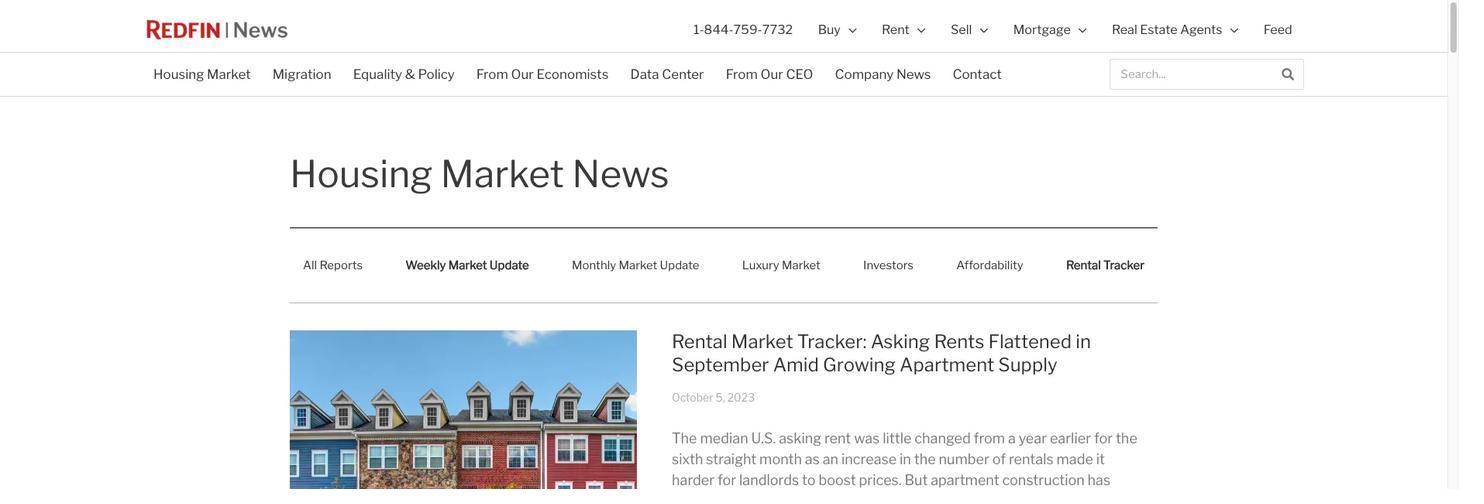 Task type: vqa. For each thing, say whether or not it's contained in the screenshot.
Learn more about mortgages
no



Task type: locate. For each thing, give the bounding box(es) containing it.
from for from our ceo
[[726, 67, 758, 82]]

the median u.s. asking rent was little changed from a year earlier for the sixth straight month as an increase in the number of rentals made it harder for landlords to boost prices. but apartment construction h
[[672, 431, 1138, 490]]

rental inside rental market tracker: asking rents flattened in september amid growing apartment supply
[[672, 331, 728, 354]]

the right earlier
[[1116, 431, 1138, 447]]

from right policy
[[477, 67, 508, 82]]

data center link
[[620, 57, 715, 92]]

0 vertical spatial the
[[1116, 431, 1138, 447]]

october
[[672, 392, 714, 405]]

update for monthly market update
[[660, 259, 700, 273]]

from for from our economists
[[477, 67, 508, 82]]

market
[[207, 67, 251, 82], [441, 152, 564, 197], [449, 259, 487, 273], [619, 259, 658, 273], [782, 259, 821, 273], [732, 331, 794, 354]]

as
[[805, 452, 820, 468]]

1 vertical spatial housing
[[290, 152, 433, 197]]

weekly market update link
[[392, 248, 543, 284]]

1 vertical spatial rental
[[672, 331, 728, 354]]

update inside weekly market update link
[[490, 259, 529, 273]]

rent link
[[870, 0, 939, 60]]

asking
[[779, 431, 822, 447]]

0 vertical spatial housing
[[153, 67, 204, 82]]

from our ceo link
[[715, 57, 824, 92]]

0 horizontal spatial our
[[511, 67, 534, 82]]

in inside rental market tracker: asking rents flattened in september amid growing apartment supply
[[1076, 331, 1092, 354]]

update
[[490, 259, 529, 273], [660, 259, 700, 273]]

1 horizontal spatial housing
[[290, 152, 433, 197]]

company news link
[[824, 57, 942, 92]]

for
[[1095, 431, 1113, 447], [718, 473, 737, 489]]

2 from from the left
[[726, 67, 758, 82]]

2 our from the left
[[761, 67, 784, 82]]

market for housing market
[[207, 67, 251, 82]]

sell link
[[939, 0, 1001, 60]]

1 vertical spatial news
[[572, 152, 670, 197]]

1 vertical spatial in
[[900, 452, 912, 468]]

0 vertical spatial rental
[[1067, 259, 1101, 273]]

market for weekly market update
[[449, 259, 487, 273]]

0 horizontal spatial rental
[[672, 331, 728, 354]]

estate
[[1141, 22, 1178, 37]]

construction
[[1003, 473, 1085, 489]]

for up it
[[1095, 431, 1113, 447]]

luxury market
[[742, 259, 821, 273]]

apartment
[[900, 354, 995, 377]]

affordability link
[[943, 248, 1037, 284]]

1 from from the left
[[477, 67, 508, 82]]

0 vertical spatial in
[[1076, 331, 1092, 354]]

policy
[[418, 67, 455, 82]]

the
[[672, 431, 697, 447]]

tracker
[[1104, 259, 1145, 273]]

weekly
[[406, 259, 446, 273]]

data
[[631, 67, 659, 82]]

1 vertical spatial for
[[718, 473, 737, 489]]

1-
[[694, 22, 704, 37]]

housing market news
[[290, 152, 670, 197]]

investors link
[[850, 248, 927, 284]]

our
[[511, 67, 534, 82], [761, 67, 784, 82]]

0 horizontal spatial housing
[[153, 67, 204, 82]]

in down little at the right of page
[[900, 452, 912, 468]]

feed link
[[1252, 0, 1305, 60]]

rental
[[1067, 259, 1101, 273], [672, 331, 728, 354]]

buy
[[818, 22, 841, 37]]

an
[[823, 452, 839, 468]]

market for housing market news
[[441, 152, 564, 197]]

real
[[1112, 22, 1138, 37]]

month
[[760, 452, 802, 468]]

from our economists link
[[466, 57, 620, 92]]

update for weekly market update
[[490, 259, 529, 273]]

contact link
[[942, 57, 1013, 92]]

equality & policy link
[[342, 57, 466, 92]]

affordability
[[957, 259, 1024, 273]]

rent
[[882, 22, 910, 37]]

0 vertical spatial news
[[897, 67, 931, 82]]

year
[[1019, 431, 1047, 447]]

redfin real estate news image
[[143, 14, 291, 46]]

rental market tracker: asking rents flattened in september amid growing apartment supply
[[672, 331, 1092, 377]]

luxury
[[742, 259, 780, 273]]

flattened
[[989, 331, 1072, 354]]

supply
[[999, 354, 1058, 377]]

rents
[[934, 331, 985, 354]]

market for rental market tracker: asking rents flattened in september amid growing apartment supply
[[732, 331, 794, 354]]

1 horizontal spatial rental
[[1067, 259, 1101, 273]]

1 horizontal spatial news
[[897, 67, 931, 82]]

1-844-759-7732
[[694, 22, 793, 37]]

housing market link
[[143, 57, 262, 92]]

1 horizontal spatial in
[[1076, 331, 1092, 354]]

news inside company news link
[[897, 67, 931, 82]]

straight
[[706, 452, 757, 468]]

news
[[897, 67, 931, 82], [572, 152, 670, 197]]

1 horizontal spatial update
[[660, 259, 700, 273]]

0 horizontal spatial for
[[718, 473, 737, 489]]

from
[[477, 67, 508, 82], [726, 67, 758, 82]]

rental left tracker
[[1067, 259, 1101, 273]]

1 horizontal spatial our
[[761, 67, 784, 82]]

0 horizontal spatial update
[[490, 259, 529, 273]]

0 horizontal spatial in
[[900, 452, 912, 468]]

market for luxury market
[[782, 259, 821, 273]]

a
[[1009, 431, 1016, 447]]

made
[[1057, 452, 1094, 468]]

5,
[[716, 392, 725, 405]]

company news
[[835, 67, 931, 82]]

center
[[662, 67, 704, 82]]

of
[[993, 452, 1006, 468]]

1 our from the left
[[511, 67, 534, 82]]

0 horizontal spatial the
[[915, 452, 936, 468]]

1 horizontal spatial the
[[1116, 431, 1138, 447]]

market inside rental market tracker: asking rents flattened in september amid growing apartment supply
[[732, 331, 794, 354]]

our left economists
[[511, 67, 534, 82]]

1 horizontal spatial from
[[726, 67, 758, 82]]

search image
[[1282, 68, 1295, 80]]

in right the flattened
[[1076, 331, 1092, 354]]

mortgage
[[1014, 22, 1071, 37]]

None search field
[[1110, 59, 1305, 90]]

rental up september
[[672, 331, 728, 354]]

update inside the monthly market update link
[[660, 259, 700, 273]]

from down 1-844-759-7732 'link'
[[726, 67, 758, 82]]

our left ceo
[[761, 67, 784, 82]]

for down straight
[[718, 473, 737, 489]]

october 5, 2023
[[672, 392, 755, 405]]

1 horizontal spatial for
[[1095, 431, 1113, 447]]

0 horizontal spatial from
[[477, 67, 508, 82]]

2 update from the left
[[660, 259, 700, 273]]

housing
[[153, 67, 204, 82], [290, 152, 433, 197]]

1 update from the left
[[490, 259, 529, 273]]

the up but
[[915, 452, 936, 468]]

tracker:
[[798, 331, 867, 354]]



Task type: describe. For each thing, give the bounding box(es) containing it.
investors
[[864, 259, 914, 273]]

boost
[[819, 473, 856, 489]]

7732
[[763, 22, 793, 37]]

weekly market update
[[406, 259, 529, 273]]

ceo
[[786, 67, 814, 82]]

economists
[[537, 67, 609, 82]]

from our ceo
[[726, 67, 814, 82]]

it
[[1097, 452, 1106, 468]]

our for economists
[[511, 67, 534, 82]]

in inside the median u.s. asking rent was little changed from a year earlier for the sixth straight month as an increase in the number of rentals made it harder for landlords to boost prices. but apartment construction h
[[900, 452, 912, 468]]

migration link
[[262, 57, 342, 92]]

sell
[[951, 22, 972, 37]]

&
[[405, 67, 415, 82]]

monthly
[[572, 259, 616, 273]]

759-
[[734, 22, 763, 37]]

rental tracker
[[1067, 259, 1145, 273]]

was
[[854, 431, 880, 447]]

844-
[[704, 22, 734, 37]]

apartment
[[931, 473, 1000, 489]]

increase
[[842, 452, 897, 468]]

amid
[[773, 354, 819, 377]]

rentals
[[1009, 452, 1054, 468]]

mortgage link
[[1001, 0, 1100, 60]]

equality
[[353, 67, 402, 82]]

monthly market update
[[572, 259, 700, 273]]

growing
[[823, 354, 896, 377]]

luxury market link
[[729, 248, 834, 284]]

contact
[[953, 67, 1002, 82]]

all reports
[[303, 259, 363, 273]]

little
[[883, 431, 912, 447]]

our for ceo
[[761, 67, 784, 82]]

feed
[[1264, 22, 1293, 37]]

agents
[[1181, 22, 1223, 37]]

from
[[974, 431, 1006, 447]]

reports
[[320, 259, 363, 273]]

from our economists
[[477, 67, 609, 82]]

rental for rental market tracker: asking rents flattened in september amid growing apartment supply
[[672, 331, 728, 354]]

september
[[672, 354, 769, 377]]

monthly market update link
[[559, 248, 713, 284]]

all reports link
[[290, 248, 376, 284]]

0 horizontal spatial news
[[572, 152, 670, 197]]

equality & policy
[[353, 67, 455, 82]]

market for monthly market update
[[619, 259, 658, 273]]

1-844-759-7732 link
[[681, 0, 806, 60]]

buy link
[[806, 0, 870, 60]]

real estate agents
[[1112, 22, 1223, 37]]

median
[[700, 431, 749, 447]]

u.s.
[[752, 431, 776, 447]]

migration
[[273, 67, 332, 82]]

all
[[303, 259, 317, 273]]

number
[[939, 452, 990, 468]]

housing market
[[153, 67, 251, 82]]

but
[[905, 473, 928, 489]]

asking
[[871, 331, 931, 354]]

rent
[[825, 431, 851, 447]]

Search... search field
[[1111, 60, 1273, 89]]

prices.
[[859, 473, 902, 489]]

real estate agents link
[[1100, 0, 1252, 60]]

housing for housing market news
[[290, 152, 433, 197]]

housing for housing market
[[153, 67, 204, 82]]

harder
[[672, 473, 715, 489]]

to
[[802, 473, 816, 489]]

rental market tracker: asking rents flattened in september amid growing apartment supply link
[[672, 331, 1092, 377]]

rental for rental tracker
[[1067, 259, 1101, 273]]

earlier
[[1050, 431, 1092, 447]]

changed
[[915, 431, 971, 447]]

rental tracker link
[[1053, 248, 1158, 284]]

1 vertical spatial the
[[915, 452, 936, 468]]

sixth
[[672, 452, 703, 468]]

0 vertical spatial for
[[1095, 431, 1113, 447]]

landlords
[[740, 473, 799, 489]]

company
[[835, 67, 894, 82]]



